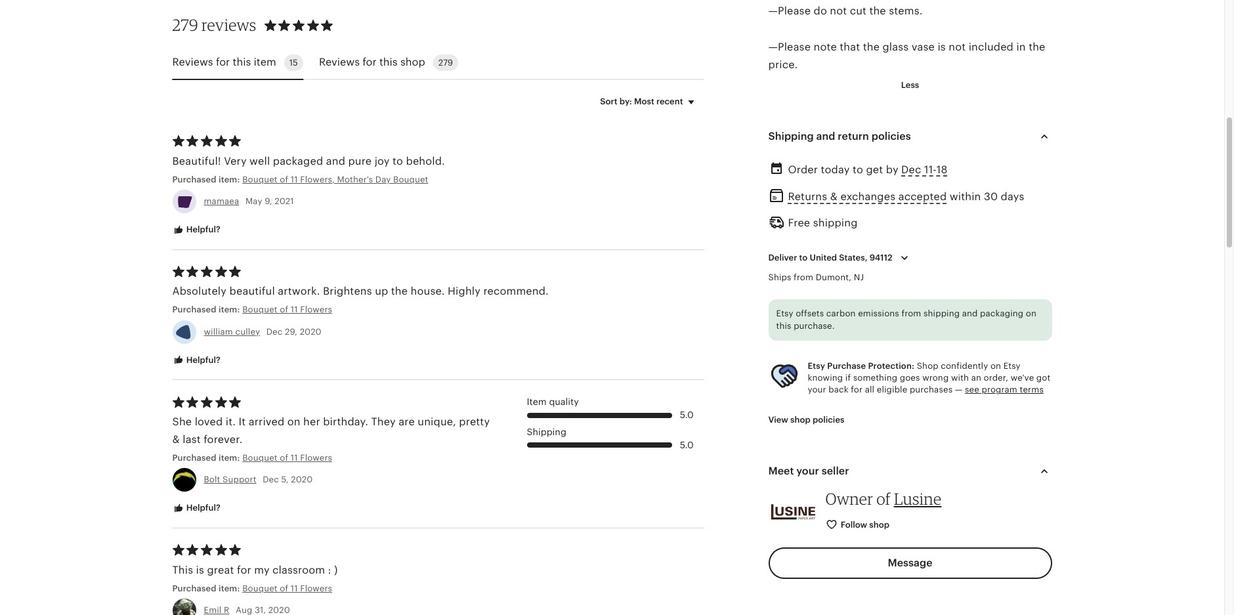 Task type: describe. For each thing, give the bounding box(es) containing it.
31,
[[255, 605, 266, 615]]

0 horizontal spatial is
[[196, 564, 204, 575]]

support
[[223, 475, 256, 485]]

got
[[1037, 373, 1051, 383]]

)
[[334, 564, 338, 575]]

up
[[375, 286, 388, 297]]

helpful? button for beautiful! very well packaged and pure joy to behold.
[[162, 218, 230, 242]]

in
[[1017, 41, 1026, 52]]

0 vertical spatial not
[[830, 5, 847, 17]]

glass
[[883, 41, 909, 52]]

william culley dec 29, 2020
[[204, 327, 322, 336]]

bolt support dec 5, 2020
[[204, 475, 313, 485]]

9,
[[265, 196, 272, 206]]

this
[[172, 564, 193, 575]]

order today to get by dec 11-18
[[788, 164, 948, 175]]

5.0 for item quality
[[680, 410, 694, 420]]

mother's
[[337, 175, 373, 184]]

of up follow shop
[[877, 489, 891, 509]]

returns
[[788, 191, 827, 202]]

purchased for beautiful!
[[172, 175, 216, 184]]

note
[[814, 41, 837, 52]]

shop for follow shop
[[869, 520, 890, 530]]

carbon
[[826, 308, 856, 318]]

classroom
[[272, 564, 325, 575]]

if
[[845, 373, 851, 383]]

0 vertical spatial from
[[794, 272, 813, 282]]

get
[[866, 164, 883, 175]]

ships from dumont, nj
[[768, 272, 864, 282]]

see program terms
[[965, 385, 1044, 395]]

etsy purchase protection:
[[808, 361, 915, 371]]

29,
[[285, 327, 297, 336]]

from inside etsy offsets carbon emissions from shipping and packaging on this purchase.
[[902, 308, 921, 318]]

policies inside button
[[813, 415, 845, 424]]

absolutely beautiful artwork. brightens up the house. highly recommend.
[[172, 286, 549, 297]]

flowers for on
[[300, 453, 332, 463]]

states,
[[839, 252, 868, 262]]

not inside the —please note that the glass vase is not included in the price.
[[949, 41, 966, 52]]

30
[[984, 191, 998, 202]]

2 horizontal spatial to
[[853, 164, 863, 175]]

days
[[1001, 191, 1024, 202]]

bouquet for for
[[242, 583, 278, 593]]

shipping inside etsy offsets carbon emissions from shipping and packaging on this purchase.
[[924, 308, 960, 318]]

the right up
[[391, 286, 408, 297]]

bolt support link
[[204, 475, 256, 485]]

2020 for brightens
[[300, 327, 322, 336]]

11 for it
[[291, 453, 298, 463]]

279 for 279 reviews
[[172, 15, 198, 35]]

ships
[[768, 272, 791, 282]]

returns & exchanges accepted within 30 days
[[788, 191, 1024, 202]]

behold.
[[406, 155, 445, 167]]

culley
[[235, 327, 260, 336]]

0 horizontal spatial to
[[393, 155, 403, 167]]

reviews for this item
[[172, 57, 276, 68]]

shipping and return policies button
[[757, 121, 1064, 152]]

dumont,
[[816, 272, 852, 282]]

view shop policies button
[[759, 408, 854, 432]]

& inside she loved it. it arrived on her birthday. they are unique, pretty & last forever.
[[172, 434, 180, 445]]

sort
[[600, 97, 618, 106]]

11 for brightens
[[291, 305, 298, 315]]

brightens
[[323, 286, 372, 297]]

your inside shop confidently on etsy knowing if something goes wrong with an order, we've got your back for all eligible purchases —
[[808, 385, 826, 395]]

loved
[[195, 416, 223, 427]]

purchased for absolutely
[[172, 305, 216, 315]]

offsets
[[796, 308, 824, 318]]

dec for they
[[263, 475, 279, 485]]

—please note that the glass vase is not included in the price.
[[768, 41, 1046, 70]]

pretty
[[459, 416, 490, 427]]

bouquet for it
[[242, 453, 278, 463]]

sort by: most recent
[[600, 97, 683, 106]]

less button
[[891, 73, 929, 97]]

meet your seller
[[768, 465, 849, 476]]

view
[[768, 415, 788, 424]]

0 vertical spatial shipping
[[813, 218, 858, 229]]

highly
[[448, 286, 481, 297]]

of for they
[[280, 453, 288, 463]]

purchased for she
[[172, 453, 216, 463]]

helpful? button for absolutely beautiful artwork. brightens up the house. highly recommend.
[[162, 348, 230, 372]]

returns & exchanges accepted button
[[788, 187, 947, 206]]

etsy inside shop confidently on etsy knowing if something goes wrong with an order, we've got your back for all eligible purchases —
[[1004, 361, 1021, 371]]

unique,
[[418, 416, 456, 427]]

and inside dropdown button
[[816, 131, 835, 142]]

bouquet of 11 flowers link for :
[[242, 583, 508, 595]]

reviews
[[202, 15, 256, 35]]

she loved it. it arrived on her birthday. they are unique, pretty & last forever.
[[172, 416, 490, 445]]

5.0 for shipping
[[680, 440, 694, 450]]

by
[[886, 164, 899, 175]]

seller
[[822, 465, 849, 476]]

pure
[[348, 155, 372, 167]]

1 vertical spatial and
[[326, 155, 345, 167]]

etsy offsets carbon emissions from shipping and packaging on this purchase.
[[776, 308, 1037, 331]]

bouquet of 11 flowers, mother's day bouquet link
[[242, 174, 508, 186]]

emissions
[[858, 308, 899, 318]]

deliver to united states, 94112
[[768, 252, 893, 262]]

helpful? for absolutely beautiful artwork. brightens up the house. highly recommend.
[[184, 355, 220, 365]]

we've
[[1011, 373, 1034, 383]]

packaging
[[980, 308, 1024, 318]]

forever.
[[204, 434, 243, 445]]

item: for is
[[219, 583, 240, 593]]

price.
[[768, 59, 798, 70]]

helpful? for she loved it. it arrived on her birthday. they are unique, pretty & last forever.
[[184, 503, 220, 513]]

purchase
[[827, 361, 866, 371]]

—
[[955, 385, 963, 395]]

william
[[204, 327, 233, 336]]

follow shop link
[[816, 513, 901, 537]]

deliver
[[768, 252, 797, 262]]

2021
[[275, 196, 294, 206]]

item
[[527, 397, 547, 407]]

shop inside tab list
[[400, 57, 425, 68]]

knowing
[[808, 373, 843, 383]]

purchased item: bouquet of 11 flowers for artwork.
[[172, 305, 332, 315]]

of for recommend.
[[280, 305, 288, 315]]

mamaea
[[204, 196, 239, 206]]

mamaea may 9, 2021
[[204, 196, 294, 206]]

birthday.
[[323, 416, 368, 427]]

is inside the —please note that the glass vase is not included in the price.
[[938, 41, 946, 52]]

—please for —please note that the glass vase is not included in the price.
[[768, 41, 811, 52]]

to inside dropdown button
[[799, 252, 808, 262]]

this for item
[[233, 57, 251, 68]]

shipping for shipping and return policies
[[768, 131, 814, 142]]

aug
[[236, 605, 252, 615]]

helpful? button for she loved it. it arrived on her birthday. they are unique, pretty & last forever.
[[162, 497, 230, 521]]

are
[[399, 416, 415, 427]]

bouquet of 11 flowers link for house.
[[242, 304, 508, 316]]



Task type: vqa. For each thing, say whether or not it's contained in the screenshot.
you
no



Task type: locate. For each thing, give the bounding box(es) containing it.
5,
[[281, 475, 289, 485]]

protection:
[[868, 361, 915, 371]]

1 item: from the top
[[219, 175, 240, 184]]

shipping down item quality
[[527, 427, 566, 437]]

2 horizontal spatial shop
[[869, 520, 890, 530]]

lusine link
[[894, 489, 942, 509]]

shop for view shop policies
[[790, 415, 811, 424]]

well
[[250, 155, 270, 167]]

1 horizontal spatial &
[[830, 191, 838, 202]]

it.
[[226, 416, 236, 427]]

mamaea link
[[204, 196, 239, 206]]

is right this
[[196, 564, 204, 575]]

0 horizontal spatial on
[[287, 416, 300, 427]]

11 for for
[[291, 583, 298, 593]]

item: down the very
[[219, 175, 240, 184]]

william culley link
[[204, 327, 260, 336]]

is right "vase"
[[938, 41, 946, 52]]

0 vertical spatial dec
[[901, 164, 921, 175]]

not right do
[[830, 5, 847, 17]]

bouquet of 11 flowers link down she loved it. it arrived on her birthday. they are unique, pretty & last forever.
[[242, 452, 420, 464]]

1 vertical spatial 279
[[438, 58, 453, 68]]

dec left 29,
[[266, 327, 283, 336]]

flowers down : on the bottom
[[300, 583, 332, 593]]

0 horizontal spatial and
[[326, 155, 345, 167]]

reviews down 279 reviews at the top
[[172, 57, 213, 68]]

1 helpful? from the top
[[184, 225, 220, 234]]

4 11 from the top
[[291, 583, 298, 593]]

1 11 from the top
[[291, 175, 298, 184]]

dec left 5,
[[263, 475, 279, 485]]

bouquet down "my"
[[242, 583, 278, 593]]

purchased down absolutely
[[172, 305, 216, 315]]

purchased down beautiful!
[[172, 175, 216, 184]]

2 horizontal spatial this
[[776, 321, 791, 331]]

shipping up order on the right
[[768, 131, 814, 142]]

shipping for shipping
[[527, 427, 566, 437]]

0 vertical spatial flowers
[[300, 305, 332, 315]]

0 horizontal spatial from
[[794, 272, 813, 282]]

3 purchased from the top
[[172, 453, 216, 463]]

shop inside button
[[790, 415, 811, 424]]

11 for packaged
[[291, 175, 298, 184]]

bouquet down well
[[242, 175, 278, 184]]

beautiful!
[[172, 155, 221, 167]]

beautiful
[[229, 286, 275, 297]]

1 purchased item: bouquet of 11 flowers from the top
[[172, 305, 332, 315]]

2020 right 5,
[[291, 475, 313, 485]]

2 helpful? from the top
[[184, 355, 220, 365]]

1 vertical spatial your
[[796, 465, 819, 476]]

bouquet for packaged
[[242, 175, 278, 184]]

1 vertical spatial shop
[[790, 415, 811, 424]]

terms
[[1020, 385, 1044, 395]]

3 flowers from the top
[[300, 583, 332, 593]]

purchase.
[[794, 321, 835, 331]]

r
[[224, 605, 229, 615]]

wrong
[[922, 373, 949, 383]]

she
[[172, 416, 192, 427]]

helpful? down mamaea link at the top left of page
[[184, 225, 220, 234]]

11 down classroom
[[291, 583, 298, 593]]

and
[[816, 131, 835, 142], [326, 155, 345, 167], [962, 308, 978, 318]]

today
[[821, 164, 850, 175]]

1 horizontal spatial from
[[902, 308, 921, 318]]

etsy for etsy offsets carbon emissions from shipping and packaging on this purchase.
[[776, 308, 793, 318]]

bolt
[[204, 475, 220, 485]]

your right meet
[[796, 465, 819, 476]]

—please up price.
[[768, 41, 811, 52]]

94112
[[870, 252, 893, 262]]

1 vertical spatial bouquet of 11 flowers link
[[242, 452, 420, 464]]

back
[[829, 385, 849, 395]]

& left last
[[172, 434, 180, 445]]

2 vertical spatial shop
[[869, 520, 890, 530]]

2 vertical spatial helpful?
[[184, 503, 220, 513]]

shipping up shop
[[924, 308, 960, 318]]

2 reviews from the left
[[319, 57, 360, 68]]

1 horizontal spatial reviews
[[319, 57, 360, 68]]

by:
[[620, 97, 632, 106]]

the right that
[[863, 41, 880, 52]]

helpful? button
[[162, 218, 230, 242], [162, 348, 230, 372], [162, 497, 230, 521]]

purchased for this
[[172, 583, 216, 593]]

&
[[830, 191, 838, 202], [172, 434, 180, 445]]

to left get
[[853, 164, 863, 175]]

0 vertical spatial 2020
[[300, 327, 322, 336]]

0 horizontal spatial shipping
[[813, 218, 858, 229]]

purchased item: bouquet of 11 flowers for it.
[[172, 453, 332, 463]]

4 purchased from the top
[[172, 583, 216, 593]]

1 vertical spatial &
[[172, 434, 180, 445]]

2 vertical spatial and
[[962, 308, 978, 318]]

0 vertical spatial 279
[[172, 15, 198, 35]]

0 vertical spatial shop
[[400, 57, 425, 68]]

2 item: from the top
[[219, 305, 240, 315]]

1 horizontal spatial is
[[938, 41, 946, 52]]

1 vertical spatial on
[[991, 361, 1001, 371]]

arrived
[[249, 416, 284, 427]]

order
[[788, 164, 818, 175]]

shop confidently on etsy knowing if something goes wrong with an order, we've got your back for all eligible purchases —
[[808, 361, 1051, 395]]

reviews for reviews for this shop
[[319, 57, 360, 68]]

and left return
[[816, 131, 835, 142]]

0 vertical spatial helpful?
[[184, 225, 220, 234]]

meet
[[768, 465, 794, 476]]

this
[[233, 57, 251, 68], [379, 57, 398, 68], [776, 321, 791, 331]]

quality
[[549, 397, 579, 407]]

0 vertical spatial &
[[830, 191, 838, 202]]

etsy inside etsy offsets carbon emissions from shipping and packaging on this purchase.
[[776, 308, 793, 318]]

2 flowers from the top
[[300, 453, 332, 463]]

eligible
[[877, 385, 908, 395]]

—please left do
[[768, 5, 811, 17]]

2 horizontal spatial etsy
[[1004, 361, 1021, 371]]

sort by: most recent button
[[590, 88, 709, 116]]

reviews for this shop
[[319, 57, 425, 68]]

flowers for classroom
[[300, 583, 332, 593]]

2 vertical spatial on
[[287, 416, 300, 427]]

1 horizontal spatial shop
[[790, 415, 811, 424]]

11 down "artwork."
[[291, 305, 298, 315]]

not
[[830, 5, 847, 17], [949, 41, 966, 52]]

1 flowers from the top
[[300, 305, 332, 315]]

this for shop
[[379, 57, 398, 68]]

item: up william culley link
[[219, 305, 240, 315]]

lusine
[[894, 489, 942, 509]]

2 11 from the top
[[291, 305, 298, 315]]

2 purchased from the top
[[172, 305, 216, 315]]

bouquet of 11 flowers link down )
[[242, 583, 508, 595]]

2 —please from the top
[[768, 41, 811, 52]]

it
[[239, 416, 246, 427]]

3 helpful? from the top
[[184, 503, 220, 513]]

to right joy
[[393, 155, 403, 167]]

0 horizontal spatial reviews
[[172, 57, 213, 68]]

purchased item: bouquet of 11 flowers for great
[[172, 583, 332, 593]]

the right the cut
[[869, 5, 886, 17]]

279
[[172, 15, 198, 35], [438, 58, 453, 68]]

0 horizontal spatial shipping
[[527, 427, 566, 437]]

1 vertical spatial shipping
[[527, 427, 566, 437]]

helpful? down bolt
[[184, 503, 220, 513]]

within
[[950, 191, 981, 202]]

from right ships on the top of page
[[794, 272, 813, 282]]

accepted
[[899, 191, 947, 202]]

0 horizontal spatial 279
[[172, 15, 198, 35]]

bouquet of 11 flowers link
[[242, 304, 508, 316], [242, 452, 420, 464], [242, 583, 508, 595]]

helpful? button down mamaea link at the top left of page
[[162, 218, 230, 242]]

3 purchased item: bouquet of 11 flowers from the top
[[172, 583, 332, 593]]

item: for very
[[219, 175, 240, 184]]

etsy up "knowing"
[[808, 361, 825, 371]]

1 helpful? button from the top
[[162, 218, 230, 242]]

1 vertical spatial is
[[196, 564, 204, 575]]

1 horizontal spatial on
[[991, 361, 1001, 371]]

2020 for it
[[291, 475, 313, 485]]

0 vertical spatial purchased item: bouquet of 11 flowers
[[172, 305, 332, 315]]

11-
[[924, 164, 937, 175]]

2020 right 29,
[[300, 327, 322, 336]]

and inside etsy offsets carbon emissions from shipping and packaging on this purchase.
[[962, 308, 978, 318]]

etsy
[[776, 308, 793, 318], [808, 361, 825, 371], [1004, 361, 1021, 371]]

1 vertical spatial helpful?
[[184, 355, 220, 365]]

may
[[245, 196, 262, 206]]

5.0
[[680, 410, 694, 420], [680, 440, 694, 450]]

cut
[[850, 5, 867, 17]]

0 horizontal spatial etsy
[[776, 308, 793, 318]]

shipping up deliver to united states, 94112
[[813, 218, 858, 229]]

1 vertical spatial policies
[[813, 415, 845, 424]]

1 purchased from the top
[[172, 175, 216, 184]]

on left "her"
[[287, 416, 300, 427]]

bouquet down beautiful
[[242, 305, 278, 315]]

1 vertical spatial 2020
[[291, 475, 313, 485]]

purchased down last
[[172, 453, 216, 463]]

18
[[937, 164, 948, 175]]

1 horizontal spatial this
[[379, 57, 398, 68]]

for inside shop confidently on etsy knowing if something goes wrong with an order, we've got your back for all eligible purchases —
[[851, 385, 863, 395]]

and left packaging
[[962, 308, 978, 318]]

0 vertical spatial helpful? button
[[162, 218, 230, 242]]

1 vertical spatial flowers
[[300, 453, 332, 463]]

to left united
[[799, 252, 808, 262]]

message
[[888, 558, 933, 569]]

1 vertical spatial not
[[949, 41, 966, 52]]

on inside etsy offsets carbon emissions from shipping and packaging on this purchase.
[[1026, 308, 1037, 318]]

policies inside dropdown button
[[872, 131, 911, 142]]

item: for beautiful
[[219, 305, 240, 315]]

shipping and return policies
[[768, 131, 911, 142]]

helpful? down william
[[184, 355, 220, 365]]

1 vertical spatial 5.0
[[680, 440, 694, 450]]

item
[[254, 57, 276, 68]]

not left included
[[949, 41, 966, 52]]

shop
[[917, 361, 939, 371]]

0 vertical spatial —please
[[768, 5, 811, 17]]

2 bouquet of 11 flowers link from the top
[[242, 452, 420, 464]]

0 vertical spatial policies
[[872, 131, 911, 142]]

279 for 279
[[438, 58, 453, 68]]

item: for loved
[[219, 453, 240, 463]]

4 item: from the top
[[219, 583, 240, 593]]

0 horizontal spatial shop
[[400, 57, 425, 68]]

emil
[[204, 605, 222, 615]]

emil r aug 31, 2020
[[204, 605, 290, 615]]

your
[[808, 385, 826, 395], [796, 465, 819, 476]]

1 horizontal spatial to
[[799, 252, 808, 262]]

that
[[840, 41, 860, 52]]

dec 11-18 button
[[901, 160, 948, 179]]

artwork.
[[278, 286, 320, 297]]

—please for —please do not cut the stems.
[[768, 5, 811, 17]]

& right returns
[[830, 191, 838, 202]]

message button
[[768, 548, 1052, 579]]

2 vertical spatial flowers
[[300, 583, 332, 593]]

of down classroom
[[280, 583, 288, 593]]

3 helpful? button from the top
[[162, 497, 230, 521]]

bouquet
[[242, 175, 278, 184], [393, 175, 428, 184], [242, 305, 278, 315], [242, 453, 278, 463], [242, 583, 278, 593]]

3 11 from the top
[[291, 453, 298, 463]]

of up 2021
[[280, 175, 288, 184]]

helpful? for beautiful! very well packaged and pure joy to behold.
[[184, 225, 220, 234]]

etsy for etsy purchase protection:
[[808, 361, 825, 371]]

bouquet down behold.
[[393, 175, 428, 184]]

joy
[[375, 155, 390, 167]]

owner of lusine
[[826, 489, 942, 509]]

dec left 11-
[[901, 164, 921, 175]]

item: down great
[[219, 583, 240, 593]]

on up order,
[[991, 361, 1001, 371]]

program
[[982, 385, 1018, 395]]

from right emissions
[[902, 308, 921, 318]]

your down "knowing"
[[808, 385, 826, 395]]

0 vertical spatial shipping
[[768, 131, 814, 142]]

2 helpful? button from the top
[[162, 348, 230, 372]]

3 bouquet of 11 flowers link from the top
[[242, 583, 508, 595]]

follow
[[841, 520, 867, 530]]

2 vertical spatial bouquet of 11 flowers link
[[242, 583, 508, 595]]

owner of <a href='https://www.etsy.com/shop/lusine?ref=l2-about-shopname#about' class='wt-text-link'>lusine</a> image
[[768, 487, 818, 536]]

11 up the bolt support dec 5, 2020 on the left
[[291, 453, 298, 463]]

etsy up we've
[[1004, 361, 1021, 371]]

goes
[[900, 373, 920, 383]]

0 vertical spatial your
[[808, 385, 826, 395]]

:
[[328, 564, 331, 575]]

2 vertical spatial 2020
[[268, 605, 290, 615]]

1 horizontal spatial etsy
[[808, 361, 825, 371]]

very
[[224, 155, 247, 167]]

flowers for the
[[300, 305, 332, 315]]

flowers down she loved it. it arrived on her birthday. they are unique, pretty & last forever.
[[300, 453, 332, 463]]

policies down "back"
[[813, 415, 845, 424]]

see program terms link
[[965, 385, 1044, 395]]

1 vertical spatial helpful? button
[[162, 348, 230, 372]]

emil r link
[[204, 605, 229, 615]]

this inside etsy offsets carbon emissions from shipping and packaging on this purchase.
[[776, 321, 791, 331]]

dec for recommend.
[[266, 327, 283, 336]]

tab list containing reviews for this item
[[172, 47, 704, 80]]

helpful? button down bolt
[[162, 497, 230, 521]]

item quality
[[527, 397, 579, 407]]

your inside "meet your seller" dropdown button
[[796, 465, 819, 476]]

0 vertical spatial bouquet of 11 flowers link
[[242, 304, 508, 316]]

shipping
[[768, 131, 814, 142], [527, 427, 566, 437]]

the right the in at the right of page
[[1029, 41, 1046, 52]]

policies up by
[[872, 131, 911, 142]]

purchased item: bouquet of 11 flowers down this is great for my classroom : )
[[172, 583, 332, 593]]

2 5.0 from the top
[[680, 440, 694, 450]]

2 vertical spatial dec
[[263, 475, 279, 485]]

1 vertical spatial dec
[[266, 327, 283, 336]]

1 bouquet of 11 flowers link from the top
[[242, 304, 508, 316]]

1 vertical spatial purchased item: bouquet of 11 flowers
[[172, 453, 332, 463]]

0 horizontal spatial not
[[830, 5, 847, 17]]

item:
[[219, 175, 240, 184], [219, 305, 240, 315], [219, 453, 240, 463], [219, 583, 240, 593]]

to
[[393, 155, 403, 167], [853, 164, 863, 175], [799, 252, 808, 262]]

1 reviews from the left
[[172, 57, 213, 68]]

on right packaging
[[1026, 308, 1037, 318]]

great
[[207, 564, 234, 575]]

of up 5,
[[280, 453, 288, 463]]

11 down 'packaged'
[[291, 175, 298, 184]]

purchased item: bouquet of 11 flowers down beautiful
[[172, 305, 332, 315]]

tab list
[[172, 47, 704, 80]]

bouquet of 11 flowers link down up
[[242, 304, 508, 316]]

etsy left the offsets
[[776, 308, 793, 318]]

bouquet up the bolt support dec 5, 2020 on the left
[[242, 453, 278, 463]]

1 5.0 from the top
[[680, 410, 694, 420]]

of for behold.
[[280, 175, 288, 184]]

2 horizontal spatial and
[[962, 308, 978, 318]]

1 horizontal spatial shipping
[[924, 308, 960, 318]]

on inside shop confidently on etsy knowing if something goes wrong with an order, we've got your back for all eligible purchases —
[[991, 361, 1001, 371]]

and left pure
[[326, 155, 345, 167]]

recent
[[656, 97, 683, 106]]

2 purchased item: bouquet of 11 flowers from the top
[[172, 453, 332, 463]]

united
[[810, 252, 837, 262]]

bouquet for brightens
[[242, 305, 278, 315]]

purchased item: bouquet of 11 flowers up the bolt support dec 5, 2020 on the left
[[172, 453, 332, 463]]

on inside she loved it. it arrived on her birthday. they are unique, pretty & last forever.
[[287, 416, 300, 427]]

beautiful! very well packaged and pure joy to behold.
[[172, 155, 445, 167]]

2020 right 31,
[[268, 605, 290, 615]]

included
[[969, 41, 1014, 52]]

item: down forever.
[[219, 453, 240, 463]]

helpful?
[[184, 225, 220, 234], [184, 355, 220, 365], [184, 503, 220, 513]]

helpful? button down william
[[162, 348, 230, 372]]

her
[[303, 416, 320, 427]]

1 horizontal spatial shipping
[[768, 131, 814, 142]]

2 vertical spatial helpful? button
[[162, 497, 230, 521]]

0 vertical spatial 5.0
[[680, 410, 694, 420]]

1 vertical spatial shipping
[[924, 308, 960, 318]]

reviews right 15
[[319, 57, 360, 68]]

3 item: from the top
[[219, 453, 240, 463]]

0 vertical spatial on
[[1026, 308, 1037, 318]]

—please do not cut the stems.
[[768, 5, 923, 17]]

they
[[371, 416, 396, 427]]

0 vertical spatial is
[[938, 41, 946, 52]]

bouquet of 11 flowers link for her
[[242, 452, 420, 464]]

1 vertical spatial from
[[902, 308, 921, 318]]

0 vertical spatial and
[[816, 131, 835, 142]]

0 horizontal spatial &
[[172, 434, 180, 445]]

1 vertical spatial —please
[[768, 41, 811, 52]]

11
[[291, 175, 298, 184], [291, 305, 298, 315], [291, 453, 298, 463], [291, 583, 298, 593]]

of up 29,
[[280, 305, 288, 315]]

reviews
[[172, 57, 213, 68], [319, 57, 360, 68]]

follow shop
[[841, 520, 890, 530]]

0 horizontal spatial this
[[233, 57, 251, 68]]

0 horizontal spatial policies
[[813, 415, 845, 424]]

1 horizontal spatial 279
[[438, 58, 453, 68]]

house.
[[411, 286, 445, 297]]

1 horizontal spatial not
[[949, 41, 966, 52]]

1 horizontal spatial and
[[816, 131, 835, 142]]

2020 for for
[[268, 605, 290, 615]]

purchased down this
[[172, 583, 216, 593]]

1 horizontal spatial policies
[[872, 131, 911, 142]]

2 vertical spatial purchased item: bouquet of 11 flowers
[[172, 583, 332, 593]]

—please inside the —please note that the glass vase is not included in the price.
[[768, 41, 811, 52]]

shipping inside dropdown button
[[768, 131, 814, 142]]

1 —please from the top
[[768, 5, 811, 17]]

reviews for reviews for this item
[[172, 57, 213, 68]]

an
[[971, 373, 981, 383]]

flowers down "artwork."
[[300, 305, 332, 315]]

2 horizontal spatial on
[[1026, 308, 1037, 318]]



